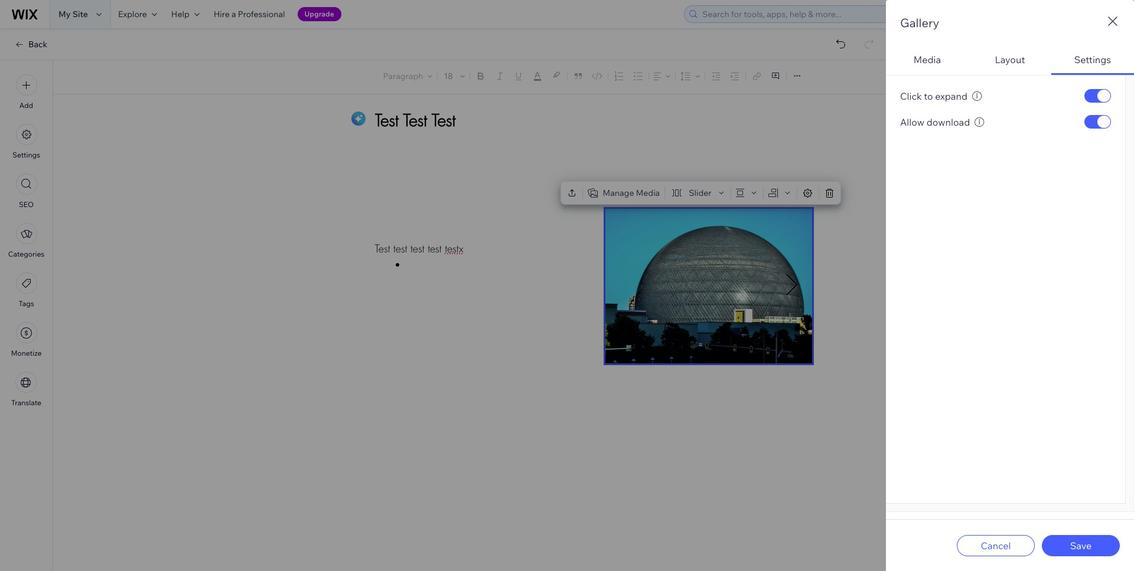 Task type: locate. For each thing, give the bounding box(es) containing it.
0 vertical spatial settings button
[[1052, 45, 1135, 75]]

0 horizontal spatial test
[[394, 242, 407, 256]]

site
[[72, 9, 88, 19]]

tab list
[[886, 45, 1135, 513]]

0 vertical spatial settings
[[1075, 53, 1112, 65]]

media right manage
[[636, 188, 660, 199]]

seo button
[[16, 174, 37, 209]]

click to expand
[[901, 90, 968, 102]]

my
[[58, 9, 71, 19]]

settings up seo button
[[12, 151, 40, 160]]

test
[[394, 242, 407, 256], [411, 242, 425, 256], [428, 242, 442, 256]]

settings up notes button
[[1075, 53, 1112, 65]]

1 vertical spatial settings button
[[12, 124, 40, 160]]

paragraph
[[383, 71, 423, 82]]

media
[[914, 53, 941, 65], [636, 188, 660, 199]]

slider button
[[668, 185, 728, 201]]

1 vertical spatial media
[[636, 188, 660, 199]]

layout
[[995, 53, 1025, 65]]

categories
[[8, 250, 44, 259]]

translate button
[[11, 372, 41, 408]]

add
[[19, 101, 33, 110]]

0 horizontal spatial settings
[[12, 151, 40, 160]]

hire a professional
[[214, 9, 285, 19]]

add button
[[16, 74, 37, 110]]

upgrade button
[[298, 7, 341, 21]]

hire a professional link
[[207, 0, 292, 28]]

settings
[[1075, 53, 1112, 65], [12, 151, 40, 160]]

notes button
[[1073, 69, 1120, 85]]

0 horizontal spatial settings button
[[12, 124, 40, 160]]

save
[[1071, 540, 1092, 552]]

translate
[[11, 399, 41, 408]]

testx
[[445, 242, 464, 256]]

settings button
[[1052, 45, 1135, 75], [12, 124, 40, 160]]

1 vertical spatial settings
[[12, 151, 40, 160]]

notes
[[1094, 72, 1117, 82]]

2 horizontal spatial test
[[428, 242, 442, 256]]

help button
[[164, 0, 207, 28]]

back button
[[14, 39, 47, 50]]

1 horizontal spatial settings
[[1075, 53, 1112, 65]]

my site
[[58, 9, 88, 19]]

media up to
[[914, 53, 941, 65]]

manage media
[[603, 188, 660, 199]]

3 test from the left
[[428, 242, 442, 256]]

click to expand button
[[901, 90, 968, 102]]

test
[[375, 242, 390, 256]]

0 vertical spatial media
[[914, 53, 941, 65]]

to
[[924, 90, 933, 102]]

1 horizontal spatial test
[[411, 242, 425, 256]]

cancel button
[[957, 536, 1035, 557]]

tags
[[19, 300, 34, 308]]

1 horizontal spatial media
[[914, 53, 941, 65]]

menu
[[0, 67, 53, 415]]



Task type: describe. For each thing, give the bounding box(es) containing it.
upgrade
[[305, 9, 334, 18]]

monetize button
[[11, 323, 42, 358]]

tab list containing media
[[886, 45, 1135, 513]]

layout button
[[969, 45, 1052, 75]]

settings inside 'menu'
[[12, 151, 40, 160]]

1 test from the left
[[394, 242, 407, 256]]

explore
[[118, 9, 147, 19]]

categories button
[[8, 223, 44, 259]]

gallery
[[901, 15, 940, 30]]

menu containing add
[[0, 67, 53, 415]]

media inside tab list
[[914, 53, 941, 65]]

help
[[171, 9, 190, 19]]

save button
[[1042, 536, 1120, 557]]

back
[[28, 39, 47, 50]]

seo
[[19, 200, 34, 209]]

0 horizontal spatial media
[[636, 188, 660, 199]]

Add a Catchy Title text field
[[375, 109, 799, 131]]

a
[[232, 9, 236, 19]]

professional
[[238, 9, 285, 19]]

2 test from the left
[[411, 242, 425, 256]]

allow
[[901, 116, 925, 128]]

download
[[927, 116, 970, 128]]

slider
[[689, 188, 712, 199]]

cancel
[[981, 540, 1011, 552]]

test test test test testx
[[375, 242, 464, 256]]

paragraph button
[[381, 68, 435, 84]]

expand
[[935, 90, 968, 102]]

manage media button
[[585, 185, 663, 201]]

hire
[[214, 9, 230, 19]]

click
[[901, 90, 922, 102]]

monetize
[[11, 349, 42, 358]]

1 horizontal spatial settings button
[[1052, 45, 1135, 75]]

tags button
[[16, 273, 37, 308]]

manage
[[603, 188, 634, 199]]

Search for tools, apps, help & more... field
[[699, 6, 972, 22]]

settings tab panel
[[886, 75, 1135, 513]]

allow download
[[901, 116, 970, 128]]

media button
[[886, 45, 969, 75]]

allow download button
[[901, 116, 970, 128]]



Task type: vqa. For each thing, say whether or not it's contained in the screenshot.
Sidebar ELEMENT
no



